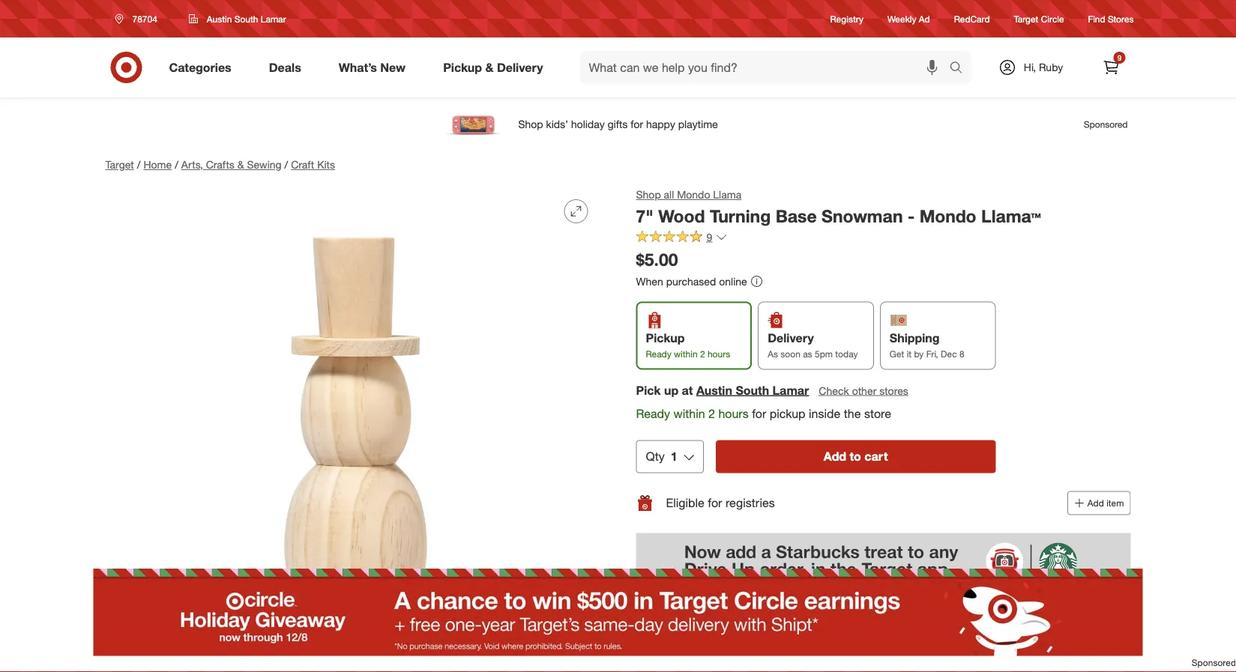 Task type: describe. For each thing, give the bounding box(es) containing it.
purchased
[[667, 275, 717, 288]]

crafts
[[206, 158, 235, 171]]

qty
[[646, 450, 665, 464]]

registry
[[831, 13, 864, 24]]

at
[[682, 383, 693, 398]]

deals
[[269, 60, 301, 75]]

turning
[[710, 206, 771, 227]]

0 vertical spatial 9 link
[[1096, 51, 1129, 84]]

snowman
[[822, 206, 904, 227]]

weekly ad
[[888, 13, 931, 24]]

weekly
[[888, 13, 917, 24]]

delivery inside delivery as soon as 5pm today
[[768, 331, 814, 346]]

search button
[[943, 51, 979, 87]]

find stores link
[[1089, 12, 1135, 25]]

What can we help you find? suggestions appear below search field
[[580, 51, 954, 84]]

0 horizontal spatial for
[[708, 496, 723, 511]]

0 vertical spatial for
[[753, 407, 767, 421]]

target link
[[105, 158, 134, 171]]

pickup & delivery link
[[431, 51, 562, 84]]

pick up at austin south lamar
[[636, 383, 810, 398]]

south inside dropdown button
[[235, 13, 258, 24]]

cart
[[865, 450, 889, 464]]

wood
[[659, 206, 706, 227]]

pick
[[636, 383, 661, 398]]

item
[[1107, 498, 1125, 509]]

$5.00
[[636, 250, 679, 271]]

check
[[819, 385, 850, 398]]

target circle link
[[1015, 12, 1065, 25]]

categories link
[[156, 51, 250, 84]]

1 horizontal spatial austin
[[697, 383, 733, 398]]

hi,
[[1025, 61, 1037, 74]]

lamar inside dropdown button
[[261, 13, 286, 24]]

redcard
[[955, 13, 991, 24]]

target / home / arts, crafts & sewing / craft kits
[[105, 158, 335, 171]]

categories
[[169, 60, 232, 75]]

1 vertical spatial within
[[674, 407, 706, 421]]

what's
[[339, 60, 377, 75]]

registry link
[[831, 12, 864, 25]]

delivery inside 'link'
[[497, 60, 544, 75]]

circle
[[1042, 13, 1065, 24]]

add to cart
[[824, 450, 889, 464]]

deals link
[[256, 51, 320, 84]]

ready inside pickup ready within 2 hours
[[646, 348, 672, 360]]

austin south lamar
[[207, 13, 286, 24]]

dec
[[941, 348, 958, 360]]

the
[[844, 407, 862, 421]]

pickup
[[770, 407, 806, 421]]

it
[[907, 348, 912, 360]]

shipping get it by fri, dec 8
[[890, 331, 965, 360]]

austin south lamar button
[[179, 5, 296, 32]]

llama™
[[982, 206, 1042, 227]]

78704 button
[[105, 5, 173, 32]]

1 vertical spatial 9
[[707, 231, 713, 244]]

shop
[[636, 188, 661, 201]]

sponsored
[[1193, 658, 1237, 669]]

arts, crafts & sewing link
[[181, 158, 282, 171]]

2 inside pickup ready within 2 hours
[[701, 348, 706, 360]]

stores
[[1109, 13, 1135, 24]]

kits
[[317, 158, 335, 171]]

eligible for registries
[[667, 496, 775, 511]]

1 vertical spatial hours
[[719, 407, 749, 421]]

what's new
[[339, 60, 406, 75]]

1 horizontal spatial 2
[[709, 407, 716, 421]]

ready within 2 hours for pickup inside the store
[[636, 407, 892, 421]]

as
[[804, 348, 813, 360]]

check other stores
[[819, 385, 909, 398]]

new
[[381, 60, 406, 75]]

1 vertical spatial &
[[238, 158, 244, 171]]

shop all mondo llama 7" wood turning base snowman - mondo llama™
[[636, 188, 1042, 227]]

shipping
[[890, 331, 940, 346]]

0 horizontal spatial mondo
[[678, 188, 711, 201]]

qty 1
[[646, 450, 678, 464]]

store
[[865, 407, 892, 421]]

target for target / home / arts, crafts & sewing / craft kits
[[105, 158, 134, 171]]

2 / from the left
[[175, 158, 178, 171]]

get
[[890, 348, 905, 360]]

add item
[[1088, 498, 1125, 509]]

all
[[664, 188, 675, 201]]

when
[[636, 275, 664, 288]]

online
[[720, 275, 748, 288]]

austin inside dropdown button
[[207, 13, 232, 24]]

delivery as soon as 5pm today
[[768, 331, 859, 360]]

target for target circle
[[1015, 13, 1039, 24]]

& inside 'link'
[[486, 60, 494, 75]]

-
[[908, 206, 915, 227]]



Task type: locate. For each thing, give the bounding box(es) containing it.
2 down pick up at austin south lamar
[[709, 407, 716, 421]]

0 horizontal spatial add
[[824, 450, 847, 464]]

inside
[[809, 407, 841, 421]]

1 vertical spatial for
[[708, 496, 723, 511]]

llama
[[714, 188, 742, 201]]

0 horizontal spatial /
[[137, 158, 141, 171]]

0 vertical spatial ready
[[646, 348, 672, 360]]

lamar up 'pickup'
[[773, 383, 810, 398]]

search
[[943, 62, 979, 76]]

soon
[[781, 348, 801, 360]]

/
[[137, 158, 141, 171], [175, 158, 178, 171], [285, 158, 288, 171]]

7&#34; wood turning base snowman - mondo llama&#8482;, 1 of 3 image
[[105, 188, 600, 673]]

ready
[[646, 348, 672, 360], [636, 407, 671, 421]]

1 vertical spatial ready
[[636, 407, 671, 421]]

target inside target circle link
[[1015, 13, 1039, 24]]

by
[[915, 348, 924, 360]]

1 horizontal spatial south
[[736, 383, 770, 398]]

0 vertical spatial &
[[486, 60, 494, 75]]

as
[[768, 348, 779, 360]]

1 vertical spatial add
[[1088, 498, 1105, 509]]

1 vertical spatial mondo
[[920, 206, 977, 227]]

craft
[[291, 158, 315, 171]]

austin south lamar button
[[697, 382, 810, 399]]

0 horizontal spatial lamar
[[261, 13, 286, 24]]

1 horizontal spatial delivery
[[768, 331, 814, 346]]

1 / from the left
[[137, 158, 141, 171]]

lamar
[[261, 13, 286, 24], [773, 383, 810, 398]]

7"
[[636, 206, 654, 227]]

today
[[836, 348, 859, 360]]

0 horizontal spatial &
[[238, 158, 244, 171]]

1 vertical spatial austin
[[697, 383, 733, 398]]

0 horizontal spatial 9
[[707, 231, 713, 244]]

for down austin south lamar button
[[753, 407, 767, 421]]

mondo right - at the top of page
[[920, 206, 977, 227]]

9 down stores
[[1118, 53, 1122, 62]]

/ left arts,
[[175, 158, 178, 171]]

1 vertical spatial 2
[[709, 407, 716, 421]]

1 horizontal spatial mondo
[[920, 206, 977, 227]]

within down at
[[674, 407, 706, 421]]

to
[[850, 450, 862, 464]]

1 horizontal spatial 9
[[1118, 53, 1122, 62]]

&
[[486, 60, 494, 75], [238, 158, 244, 171]]

0 vertical spatial mondo
[[678, 188, 711, 201]]

1 horizontal spatial /
[[175, 158, 178, 171]]

1 vertical spatial delivery
[[768, 331, 814, 346]]

find
[[1089, 13, 1106, 24]]

add left item
[[1088, 498, 1105, 509]]

78704
[[132, 13, 157, 24]]

pickup ready within 2 hours
[[646, 331, 731, 360]]

what's new link
[[326, 51, 425, 84]]

mondo up wood
[[678, 188, 711, 201]]

0 vertical spatial within
[[674, 348, 698, 360]]

0 horizontal spatial 9 link
[[636, 230, 728, 247]]

pickup inside pickup & delivery 'link'
[[443, 60, 482, 75]]

pickup
[[443, 60, 482, 75], [646, 331, 685, 346]]

8
[[960, 348, 965, 360]]

ruby
[[1040, 61, 1064, 74]]

5pm
[[815, 348, 833, 360]]

1 horizontal spatial lamar
[[773, 383, 810, 398]]

target left home
[[105, 158, 134, 171]]

0 vertical spatial 2
[[701, 348, 706, 360]]

0 vertical spatial target
[[1015, 13, 1039, 24]]

3 / from the left
[[285, 158, 288, 171]]

ready up pick
[[646, 348, 672, 360]]

0 vertical spatial add
[[824, 450, 847, 464]]

2
[[701, 348, 706, 360], [709, 407, 716, 421]]

0 horizontal spatial target
[[105, 158, 134, 171]]

hours down pick up at austin south lamar
[[719, 407, 749, 421]]

9 link down find stores link
[[1096, 51, 1129, 84]]

sewing
[[247, 158, 282, 171]]

add to cart button
[[716, 441, 997, 474]]

home
[[144, 158, 172, 171]]

check other stores button
[[819, 383, 910, 400]]

1 vertical spatial south
[[736, 383, 770, 398]]

eligible
[[667, 496, 705, 511]]

0 vertical spatial lamar
[[261, 13, 286, 24]]

1 horizontal spatial target
[[1015, 13, 1039, 24]]

pickup for ready
[[646, 331, 685, 346]]

0 vertical spatial delivery
[[497, 60, 544, 75]]

ad
[[920, 13, 931, 24]]

redcard link
[[955, 12, 991, 25]]

pickup right new
[[443, 60, 482, 75]]

0 horizontal spatial delivery
[[497, 60, 544, 75]]

9
[[1118, 53, 1122, 62], [707, 231, 713, 244]]

up
[[665, 383, 679, 398]]

advertisement region
[[93, 107, 1144, 143], [636, 534, 1132, 591], [0, 569, 1237, 657]]

pickup up up
[[646, 331, 685, 346]]

0 vertical spatial austin
[[207, 13, 232, 24]]

lamar up deals
[[261, 13, 286, 24]]

craft kits link
[[291, 158, 335, 171]]

2 up pick up at austin south lamar
[[701, 348, 706, 360]]

pickup inside pickup ready within 2 hours
[[646, 331, 685, 346]]

south up ready within 2 hours for pickup inside the store
[[736, 383, 770, 398]]

9 link
[[1096, 51, 1129, 84], [636, 230, 728, 247]]

hours inside pickup ready within 2 hours
[[708, 348, 731, 360]]

1 horizontal spatial pickup
[[646, 331, 685, 346]]

add
[[824, 450, 847, 464], [1088, 498, 1105, 509]]

within inside pickup ready within 2 hours
[[674, 348, 698, 360]]

0 vertical spatial south
[[235, 13, 258, 24]]

austin right at
[[697, 383, 733, 398]]

target left circle
[[1015, 13, 1039, 24]]

ready down pick
[[636, 407, 671, 421]]

delivery
[[497, 60, 544, 75], [768, 331, 814, 346]]

pickup & delivery
[[443, 60, 544, 75]]

base
[[776, 206, 817, 227]]

1 horizontal spatial for
[[753, 407, 767, 421]]

mondo
[[678, 188, 711, 201], [920, 206, 977, 227]]

home link
[[144, 158, 172, 171]]

south up the deals link
[[235, 13, 258, 24]]

arts,
[[181, 158, 203, 171]]

2 horizontal spatial /
[[285, 158, 288, 171]]

9 link down wood
[[636, 230, 728, 247]]

within up at
[[674, 348, 698, 360]]

0 horizontal spatial 2
[[701, 348, 706, 360]]

add left to at the bottom right of page
[[824, 450, 847, 464]]

add for add to cart
[[824, 450, 847, 464]]

0 horizontal spatial south
[[235, 13, 258, 24]]

1
[[671, 450, 678, 464]]

for right eligible
[[708, 496, 723, 511]]

austin up categories link
[[207, 13, 232, 24]]

0 vertical spatial 9
[[1118, 53, 1122, 62]]

1 horizontal spatial add
[[1088, 498, 1105, 509]]

target
[[1015, 13, 1039, 24], [105, 158, 134, 171]]

/ left home
[[137, 158, 141, 171]]

weekly ad link
[[888, 12, 931, 25]]

hi, ruby
[[1025, 61, 1064, 74]]

1 horizontal spatial 9 link
[[1096, 51, 1129, 84]]

fri,
[[927, 348, 939, 360]]

0 vertical spatial pickup
[[443, 60, 482, 75]]

add for add item
[[1088, 498, 1105, 509]]

registries
[[726, 496, 775, 511]]

other
[[853, 385, 877, 398]]

1 vertical spatial pickup
[[646, 331, 685, 346]]

target circle
[[1015, 13, 1065, 24]]

1 vertical spatial 9 link
[[636, 230, 728, 247]]

add item button
[[1068, 492, 1132, 516]]

1 horizontal spatial &
[[486, 60, 494, 75]]

0 horizontal spatial austin
[[207, 13, 232, 24]]

9 down turning
[[707, 231, 713, 244]]

1 vertical spatial target
[[105, 158, 134, 171]]

0 horizontal spatial pickup
[[443, 60, 482, 75]]

for
[[753, 407, 767, 421], [708, 496, 723, 511]]

0 vertical spatial hours
[[708, 348, 731, 360]]

when purchased online
[[636, 275, 748, 288]]

austin
[[207, 13, 232, 24], [697, 383, 733, 398]]

/ left craft
[[285, 158, 288, 171]]

find stores
[[1089, 13, 1135, 24]]

hours up pick up at austin south lamar
[[708, 348, 731, 360]]

pickup for &
[[443, 60, 482, 75]]

stores
[[880, 385, 909, 398]]

within
[[674, 348, 698, 360], [674, 407, 706, 421]]

1 vertical spatial lamar
[[773, 383, 810, 398]]



Task type: vqa. For each thing, say whether or not it's contained in the screenshot.
Pickup for &
yes



